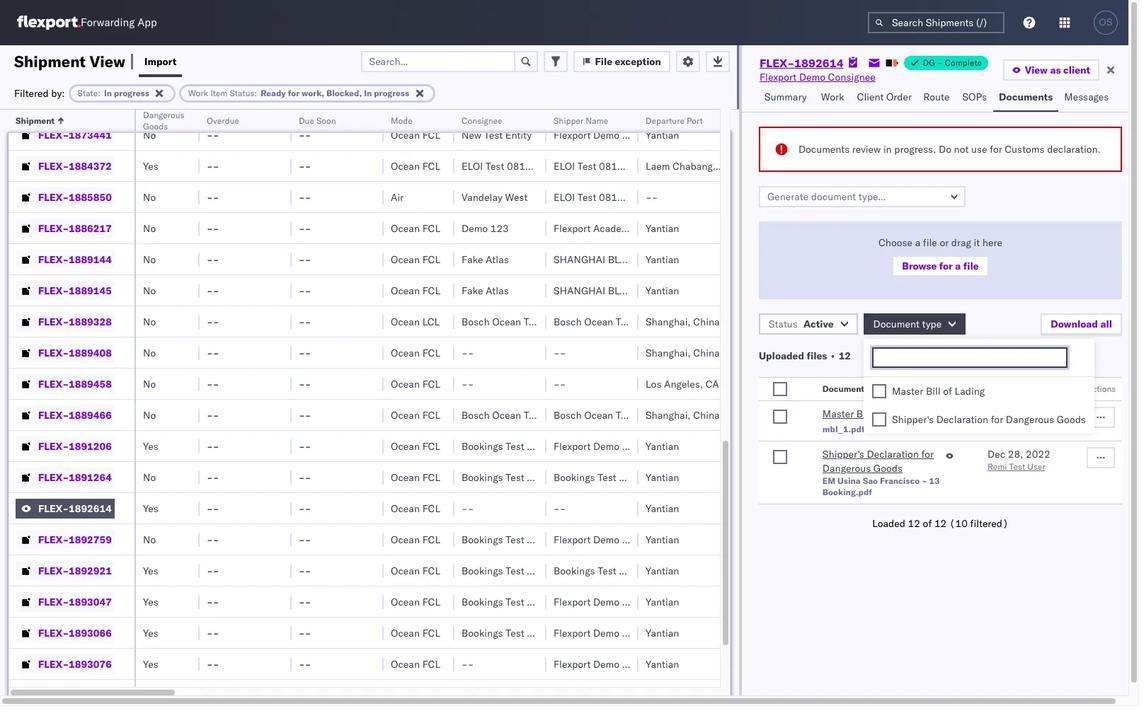 Task type: vqa. For each thing, say whether or not it's contained in the screenshot.
the from corresponding to CONFIRM PICKUP FROM ROTTERDAM, NETHERLANDS 'Link'
no



Task type: locate. For each thing, give the bounding box(es) containing it.
state
[[78, 87, 98, 98]]

5 resize handle column header from the left
[[438, 110, 455, 707]]

master bill of lading down type
[[823, 408, 916, 421]]

11 fcl from the top
[[423, 471, 441, 484]]

fcl for flex-1892759
[[423, 534, 441, 546]]

ocean for 1892759
[[391, 534, 420, 546]]

0 horizontal spatial 1892614
[[69, 502, 112, 515]]

2 fake atlas from the top
[[462, 284, 509, 297]]

shipper's declaration for dangerous goods down timestamp / user
[[892, 413, 1086, 426]]

2 shanghai, china from the top
[[646, 347, 720, 359]]

shipper for flex-1891264
[[619, 471, 654, 484]]

0 vertical spatial shanghai bluetech co., ltd
[[554, 253, 702, 266]]

laem
[[646, 160, 670, 172]]

view left as
[[1025, 64, 1048, 76]]

6 co. from the top
[[660, 627, 674, 640]]

2 fake from the top
[[462, 284, 483, 297]]

7 resize handle column header from the left
[[622, 110, 639, 707]]

flex- up flex-1892921 button
[[38, 534, 69, 546]]

4 co. from the top
[[660, 534, 674, 546]]

1 fake atlas from the top
[[462, 253, 509, 266]]

no for flex-1892759
[[143, 534, 156, 546]]

0 horizontal spatial goods
[[143, 121, 168, 132]]

flex- up shipment "button"
[[38, 97, 69, 110]]

1 resize handle column header from the left
[[118, 110, 135, 707]]

1 horizontal spatial of
[[923, 518, 932, 530]]

1 vertical spatial lading
[[886, 408, 916, 421]]

master up mbl_1.pdf
[[823, 408, 854, 421]]

0 vertical spatial dangerous
[[143, 110, 185, 120]]

1 horizontal spatial goods
[[874, 462, 903, 475]]

0 horizontal spatial shipper's
[[823, 448, 865, 461]]

2 : from the left
[[255, 87, 257, 98]]

fcl for flex-1884372
[[423, 160, 441, 172]]

eloi test 081801 for west
[[554, 191, 636, 204]]

dec up linjia
[[988, 408, 1006, 421]]

5 ocean fcl from the top
[[391, 253, 441, 266]]

work left item
[[188, 87, 208, 98]]

dangerous down import
[[143, 110, 185, 120]]

documents inside button
[[999, 91, 1053, 103]]

progress up mode
[[374, 87, 409, 98]]

user
[[988, 390, 1006, 400], [1028, 462, 1046, 472]]

0 horizontal spatial user
[[988, 390, 1006, 400]]

flex- for flex-1893066 button
[[38, 627, 69, 640]]

1 shanghai, china from the top
[[646, 316, 720, 328]]

12 right ∙ on the right of page
[[839, 350, 851, 363]]

2 no from the top
[[143, 191, 156, 204]]

declaration left 29,
[[937, 413, 989, 426]]

flex-1889328
[[38, 316, 112, 328]]

of left the (10
[[923, 518, 932, 530]]

11 ocean fcl from the top
[[391, 471, 441, 484]]

5 co. from the top
[[660, 596, 674, 609]]

eloi test 081801
[[462, 160, 544, 172], [554, 160, 636, 172], [554, 191, 636, 204]]

1892614
[[795, 56, 844, 70], [69, 502, 112, 515]]

documents down view as client button
[[999, 91, 1053, 103]]

shanghai bluetech co., ltd for 1889145
[[554, 284, 702, 297]]

2 ca from the top
[[706, 378, 719, 391]]

lading
[[955, 385, 985, 398], [886, 408, 916, 421]]

yes for flex-1892921
[[143, 565, 158, 578]]

3 yantian from the top
[[646, 253, 679, 266]]

1 vertical spatial 1892614
[[69, 502, 112, 515]]

bill right type
[[926, 385, 941, 398]]

yantian for flex-1873441
[[646, 129, 679, 141]]

1 shanghai from the top
[[554, 253, 606, 266]]

0 vertical spatial co.,
[[661, 253, 682, 266]]

1892614 up the 1892759
[[69, 502, 112, 515]]

test
[[506, 97, 525, 110], [484, 129, 503, 141], [486, 160, 504, 172], [578, 160, 597, 172], [578, 191, 597, 204], [524, 316, 543, 328], [616, 316, 635, 328], [524, 409, 543, 422], [616, 409, 635, 422], [1011, 421, 1027, 432], [506, 440, 525, 453], [1010, 462, 1026, 472], [506, 471, 525, 484], [598, 471, 617, 484], [506, 534, 525, 546], [506, 565, 525, 578], [598, 565, 617, 578], [506, 596, 525, 609], [506, 627, 525, 640]]

7 no from the top
[[143, 347, 156, 359]]

ocean fcl for flex-1873441
[[391, 129, 441, 141]]

messages
[[1065, 91, 1109, 103]]

0 horizontal spatial bill
[[857, 408, 871, 421]]

flex- up "flex-1892614" button
[[38, 471, 69, 484]]

filtered)
[[971, 518, 1009, 530]]

eloi test 081801 down name
[[554, 160, 636, 172]]

8 no from the top
[[143, 378, 156, 391]]

work inside button
[[821, 91, 845, 103]]

11 yantian from the top
[[646, 627, 679, 640]]

1 atlas from the top
[[486, 253, 509, 266]]

17 fcl from the top
[[423, 658, 441, 671]]

lcl
[[423, 316, 440, 328]]

0 vertical spatial shipper's declaration for dangerous goods
[[892, 413, 1086, 426]]

2 vertical spatial goods
[[874, 462, 903, 475]]

1 co., from the top
[[661, 253, 682, 266]]

2 horizontal spatial goods
[[1057, 413, 1086, 426]]

4 bookings test consignee from the top
[[462, 534, 575, 546]]

master bill of lading right type
[[892, 385, 985, 398]]

1 horizontal spatial :
[[255, 87, 257, 98]]

overdue
[[207, 115, 239, 126]]

6 no from the top
[[143, 316, 156, 328]]

yantian for flex-1892759
[[646, 534, 679, 546]]

summary button
[[759, 84, 816, 112]]

order
[[887, 91, 912, 103]]

0 vertical spatial goods
[[143, 121, 168, 132]]

for left 29,
[[991, 413, 1004, 426]]

app
[[138, 16, 157, 29]]

eloi down new at top left
[[462, 160, 483, 172]]

in right blocked,
[[364, 87, 372, 98]]

0 horizontal spatial in
[[104, 87, 112, 98]]

12 yantian from the top
[[646, 658, 679, 671]]

0 vertical spatial status
[[230, 87, 255, 98]]

flex-1892614 inside "flex-1892614" button
[[38, 502, 112, 515]]

fake for flex-1889145
[[462, 284, 483, 297]]

081801 up the 'flexport academy (sz) ltd.'
[[599, 191, 636, 204]]

import button
[[139, 45, 182, 77]]

no right 1886217
[[143, 222, 156, 235]]

consignee inside "button"
[[462, 115, 503, 126]]

flex-1884372 button
[[16, 156, 115, 176]]

0 vertical spatial ltd
[[684, 253, 702, 266]]

document inside button
[[823, 384, 865, 394]]

4 yantian from the top
[[646, 284, 679, 297]]

2022 inside the dec 28, 2022 remi test user
[[1026, 448, 1051, 461]]

6 fcl from the top
[[423, 284, 441, 297]]

route
[[924, 91, 950, 103]]

5 yantian from the top
[[646, 440, 679, 453]]

1 yes from the top
[[143, 97, 158, 110]]

2 horizontal spatial 12
[[935, 518, 947, 530]]

lading left timestamp
[[955, 385, 985, 398]]

2 vertical spatial shanghai, china
[[646, 409, 720, 422]]

for
[[288, 87, 300, 98], [990, 143, 1003, 156], [940, 260, 953, 273], [991, 413, 1004, 426], [922, 448, 934, 461]]

None text field
[[877, 353, 1067, 365]]

progress up dangerous goods
[[114, 87, 149, 98]]

flex- inside button
[[38, 440, 69, 453]]

shanghai for 1889145
[[554, 284, 606, 297]]

8 resize handle column header from the left
[[714, 110, 731, 707]]

9 yantian from the top
[[646, 565, 679, 578]]

1 vertical spatial fake
[[462, 284, 483, 297]]

Search... text field
[[361, 51, 515, 72]]

081801 down entity
[[507, 160, 544, 172]]

9 ocean fcl from the top
[[391, 409, 441, 422]]

7 co. from the top
[[660, 658, 674, 671]]

bookings for flex-1891264
[[462, 471, 503, 484]]

flex- up flex-1892759 button on the bottom left of the page
[[38, 502, 69, 515]]

081801 for vandelay west
[[599, 191, 636, 204]]

resize handle column header for departure port
[[714, 110, 731, 707]]

1 vertical spatial status
[[769, 318, 798, 331]]

1 vertical spatial file
[[964, 260, 979, 273]]

flex- for flex-1889458 button
[[38, 378, 69, 391]]

6 bookings test consignee from the top
[[462, 596, 575, 609]]

1 vertical spatial flex-1892614
[[38, 502, 112, 515]]

0 vertical spatial shipper's
[[892, 413, 934, 426]]

shipment inside "button"
[[16, 115, 55, 126]]

declaration inside list box
[[937, 413, 989, 426]]

bosch ocean test
[[462, 316, 543, 328], [554, 316, 635, 328], [462, 409, 543, 422], [554, 409, 635, 422]]

consignee for flex-1893066
[[527, 627, 575, 640]]

flexport demo shipper co. for 1891206
[[554, 440, 674, 453]]

2 shanghai from the top
[[554, 284, 606, 297]]

status right item
[[230, 87, 255, 98]]

/ right type
[[888, 384, 893, 394]]

flex- down flex-1884372 'button' at the left
[[38, 191, 69, 204]]

status up the uploaded
[[769, 318, 798, 331]]

1889144
[[69, 253, 112, 266]]

uploaded
[[759, 350, 805, 363]]

ocean fcl for flex-1886217
[[391, 222, 441, 235]]

13 fcl from the top
[[423, 534, 441, 546]]

6 yantian from the top
[[646, 471, 679, 484]]

chabang,
[[673, 160, 716, 172]]

declaration up francisco
[[867, 448, 919, 461]]

12 right loaded
[[908, 518, 921, 530]]

em usina sao francisco - 13 booking.pdf
[[823, 476, 940, 498]]

eloi down shipper name
[[554, 160, 575, 172]]

ocean for 1891206
[[391, 440, 420, 453]]

6 ocean fcl from the top
[[391, 284, 441, 297]]

1 fake from the top
[[462, 253, 483, 266]]

8 yantian from the top
[[646, 534, 679, 546]]

for down or
[[940, 260, 953, 273]]

0 vertical spatial bluetech
[[608, 253, 659, 266]]

bookings test shipper china
[[554, 471, 683, 484], [554, 565, 683, 578]]

2 ocean fcl from the top
[[391, 129, 441, 141]]

fcl for flex-1893076
[[423, 658, 441, 671]]

work
[[188, 87, 208, 98], [821, 91, 845, 103]]

3 yes from the top
[[143, 440, 158, 453]]

no right "1885850" at top
[[143, 191, 156, 204]]

flex-1891264 button
[[16, 468, 115, 488]]

0 vertical spatial ca
[[706, 97, 719, 110]]

2022 inside dec 29, 2022 linjia test
[[1026, 408, 1051, 421]]

0 horizontal spatial document
[[823, 384, 865, 394]]

6 resize handle column header from the left
[[530, 110, 547, 707]]

8 ocean fcl from the top
[[391, 378, 441, 391]]

1 vertical spatial shanghai
[[554, 284, 606, 297]]

2 angeles, from the top
[[664, 378, 703, 391]]

1 horizontal spatial /
[[1033, 378, 1038, 389]]

dec inside the dec 28, 2022 remi test user
[[988, 448, 1006, 461]]

flex- for flex-1886217 button
[[38, 222, 69, 235]]

0 vertical spatial lading
[[955, 385, 985, 398]]

1 vertical spatial goods
[[1057, 413, 1086, 426]]

1 ltd from the top
[[684, 253, 702, 266]]

fcl for flex-1873441
[[423, 129, 441, 141]]

2 dec from the top
[[988, 448, 1006, 461]]

081801 left the laem
[[599, 160, 636, 172]]

0 vertical spatial master
[[892, 385, 924, 398]]

no right 1891264
[[143, 471, 156, 484]]

goods down state : in progress
[[143, 121, 168, 132]]

loaded
[[873, 518, 906, 530]]

1 vertical spatial fake atlas
[[462, 284, 509, 297]]

a inside button
[[956, 260, 961, 273]]

forwarding app link
[[17, 16, 157, 30]]

no for flex-1889408
[[143, 347, 156, 359]]

0 horizontal spatial 12
[[839, 350, 851, 363]]

flex- down flex-1889328 button
[[38, 347, 69, 359]]

flex- for flex-1884372 'button' at the left
[[38, 160, 69, 172]]

ocean fcl for flex-1893047
[[391, 596, 441, 609]]

1 dec from the top
[[988, 408, 1006, 421]]

14 ocean fcl from the top
[[391, 565, 441, 578]]

declaration.
[[1048, 143, 1101, 156]]

1 vertical spatial declaration
[[867, 448, 919, 461]]

2 yes from the top
[[143, 160, 158, 172]]

2 shanghai, from the top
[[646, 347, 691, 359]]

no for flex-1885850
[[143, 191, 156, 204]]

dec
[[988, 408, 1006, 421], [988, 448, 1006, 461]]

1892614 up flexport demo consignee on the right top of page
[[795, 56, 844, 70]]

air
[[391, 191, 404, 204]]

0 vertical spatial los
[[646, 97, 662, 110]]

ocean for 1893076
[[391, 658, 420, 671]]

flex- for flex-1873441 button
[[38, 129, 69, 141]]

resize handle column header for dangerous goods
[[183, 110, 200, 707]]

0 vertical spatial 2022
[[1026, 408, 1051, 421]]

flex- down flex-1889458 button
[[38, 409, 69, 422]]

flex-1892614 up flexport demo consignee on the right top of page
[[760, 56, 844, 70]]

thailand
[[719, 160, 758, 172]]

view as client
[[1025, 64, 1091, 76]]

status
[[230, 87, 255, 98], [769, 318, 798, 331]]

shipper's down mbl_1.pdf
[[823, 448, 865, 461]]

messages button
[[1059, 84, 1117, 112]]

download all button
[[1041, 314, 1123, 335]]

academy
[[593, 222, 635, 235]]

no right the 1892759
[[143, 534, 156, 546]]

1 vertical spatial 2022
[[1026, 448, 1051, 461]]

3 no from the top
[[143, 222, 156, 235]]

documents
[[999, 91, 1053, 103], [799, 143, 850, 156]]

a right choose
[[915, 237, 921, 249]]

flex- up flex-1889466 button
[[38, 378, 69, 391]]

consignee for flex-1892759
[[527, 534, 575, 546]]

0 horizontal spatial documents
[[799, 143, 850, 156]]

mode button
[[384, 113, 441, 127]]

1 vertical spatial shanghai,
[[646, 347, 691, 359]]

ocean for 1893047
[[391, 596, 420, 609]]

0 vertical spatial document
[[874, 318, 920, 331]]

0 vertical spatial flex-1892614
[[760, 56, 844, 70]]

1 ca from the top
[[706, 97, 719, 110]]

1 vertical spatial ca
[[706, 378, 719, 391]]

1 flexport demo shipper co. from the top
[[554, 97, 674, 110]]

0 vertical spatial bookings test shipper china
[[554, 471, 683, 484]]

1 vertical spatial atlas
[[486, 284, 509, 297]]

1 horizontal spatial flex-1892614
[[760, 56, 844, 70]]

co.
[[660, 97, 674, 110], [660, 129, 674, 141], [660, 440, 674, 453], [660, 534, 674, 546], [660, 596, 674, 609], [660, 627, 674, 640], [660, 658, 674, 671]]

fcl for flex-1893066
[[423, 627, 441, 640]]

goods up francisco
[[874, 462, 903, 475]]

ocean for 1893066
[[391, 627, 420, 640]]

1 vertical spatial bookings test shipper china
[[554, 565, 683, 578]]

4 no from the top
[[143, 253, 156, 266]]

0 vertical spatial angeles,
[[664, 97, 703, 110]]

test inside the dec 28, 2022 remi test user
[[1010, 462, 1026, 472]]

2 yantian from the top
[[646, 222, 679, 235]]

Generate document type... text field
[[759, 186, 966, 208]]

flex- for flex-1892759 button on the bottom left of the page
[[38, 534, 69, 546]]

1 horizontal spatial a
[[956, 260, 961, 273]]

no right 1889144
[[143, 253, 156, 266]]

flex-1893047 button
[[16, 592, 115, 612]]

0 vertical spatial los angeles, ca
[[646, 97, 719, 110]]

3 co. from the top
[[660, 440, 674, 453]]

1 vertical spatial a
[[956, 260, 961, 273]]

soon
[[317, 115, 336, 126]]

view up state : in progress
[[90, 51, 125, 71]]

3 ocean fcl from the top
[[391, 160, 441, 172]]

1 angeles, from the top
[[664, 97, 703, 110]]

master right type
[[892, 385, 924, 398]]

documents review in progress. do not use for customs declaration.
[[799, 143, 1101, 156]]

6 yes from the top
[[143, 596, 158, 609]]

bluetech for 1889145
[[608, 284, 659, 297]]

master bill of lading inside list box
[[892, 385, 985, 398]]

flex-1892614 down flex-1891264
[[38, 502, 112, 515]]

no right 1889408
[[143, 347, 156, 359]]

flex- for flex-1889328 button
[[38, 316, 69, 328]]

0 vertical spatial of
[[943, 385, 952, 398]]

0 vertical spatial fake
[[462, 253, 483, 266]]

1 horizontal spatial user
[[1028, 462, 1046, 472]]

view
[[90, 51, 125, 71], [1025, 64, 1048, 76]]

use
[[972, 143, 988, 156]]

16 ocean fcl from the top
[[391, 627, 441, 640]]

flex-1892921
[[38, 565, 112, 578]]

work down flexport demo consignee on the right top of page
[[821, 91, 845, 103]]

4 fcl from the top
[[423, 222, 441, 235]]

eloi test 081801 up academy
[[554, 191, 636, 204]]

1889328
[[69, 316, 112, 328]]

china for flex-1889328
[[694, 316, 720, 328]]

fake for flex-1889144
[[462, 253, 483, 266]]

flex- for flex-1893047 button
[[38, 596, 69, 609]]

test inside dec 29, 2022 linjia test
[[1011, 421, 1027, 432]]

1 vertical spatial user
[[1028, 462, 1046, 472]]

ocean for 1889466
[[391, 409, 420, 422]]

shanghai, for flex-1889328
[[646, 316, 691, 328]]

user right remi at bottom right
[[1028, 462, 1046, 472]]

2 vertical spatial shanghai,
[[646, 409, 691, 422]]

work,
[[302, 87, 324, 98]]

resize handle column header
[[118, 110, 135, 707], [183, 110, 200, 707], [275, 110, 292, 707], [367, 110, 384, 707], [438, 110, 455, 707], [530, 110, 547, 707], [622, 110, 639, 707], [714, 110, 731, 707]]

dec inside dec 29, 2022 linjia test
[[988, 408, 1006, 421]]

no right 1889145
[[143, 284, 156, 297]]

0 vertical spatial shanghai, china
[[646, 316, 720, 328]]

2022 right 29,
[[1026, 408, 1051, 421]]

1 horizontal spatial work
[[821, 91, 845, 103]]

flex- down flex-1889466 button
[[38, 440, 69, 453]]

dec up remi at bottom right
[[988, 448, 1006, 461]]

1 shanghai bluetech co., ltd from the top
[[554, 253, 702, 266]]

1 yantian from the top
[[646, 129, 679, 141]]

0 horizontal spatial declaration
[[867, 448, 919, 461]]

file down "it"
[[964, 260, 979, 273]]

None checkbox
[[773, 382, 787, 397], [873, 385, 887, 399], [773, 410, 787, 424], [873, 413, 887, 427], [773, 450, 787, 465], [773, 382, 787, 397], [873, 385, 887, 399], [773, 410, 787, 424], [873, 413, 887, 427], [773, 450, 787, 465]]

- inside em usina sao francisco - 13 booking.pdf
[[922, 476, 927, 487]]

12 ocean fcl from the top
[[391, 502, 441, 515]]

document
[[874, 318, 920, 331], [823, 384, 865, 394]]

7 yes from the top
[[143, 627, 158, 640]]

2 bookings test shipper china from the top
[[554, 565, 683, 578]]

by:
[[51, 87, 65, 100]]

1 no from the top
[[143, 129, 156, 141]]

0 vertical spatial master bill of lading
[[892, 385, 985, 398]]

document inside 'button'
[[874, 318, 920, 331]]

flex-1889328 button
[[16, 312, 115, 332]]

1 horizontal spatial documents
[[999, 91, 1053, 103]]

1 in from the left
[[104, 87, 112, 98]]

user down timestamp
[[988, 390, 1006, 400]]

bookings test consignee for flex-1893047
[[462, 596, 575, 609]]

3 shanghai, from the top
[[646, 409, 691, 422]]

browse for a file
[[902, 260, 979, 273]]

flex- down flex-1892921 button
[[38, 596, 69, 609]]

shipper's declaration for dangerous goods up sao
[[823, 448, 934, 475]]

for inside button
[[940, 260, 953, 273]]

shanghai, china for flex-1889408
[[646, 347, 720, 359]]

flex-1892614 button
[[16, 499, 115, 519]]

1 vertical spatial dangerous
[[1006, 413, 1055, 426]]

5 bookings test consignee from the top
[[462, 565, 575, 578]]

drag
[[952, 237, 972, 249]]

lading down "document type / filename" button
[[886, 408, 916, 421]]

bill up mbl_1.pdf
[[857, 408, 871, 421]]

0 vertical spatial user
[[988, 390, 1006, 400]]

flex- down flex-1886217 button
[[38, 253, 69, 266]]

2022 right '28,'
[[1026, 448, 1051, 461]]

1 horizontal spatial dangerous
[[823, 462, 871, 475]]

shipper's declaration for dangerous goods link
[[823, 448, 940, 476]]

entity
[[506, 129, 532, 141]]

/
[[1033, 378, 1038, 389], [888, 384, 893, 394]]

8 fcl from the top
[[423, 378, 441, 391]]

0 horizontal spatial progress
[[114, 87, 149, 98]]

2022 for dec 29, 2022
[[1026, 408, 1051, 421]]

shipper's down filename
[[892, 413, 934, 426]]

4 yes from the top
[[143, 502, 158, 515]]

0 horizontal spatial dangerous
[[143, 110, 185, 120]]

flex- down flex-1889144 "button"
[[38, 284, 69, 297]]

no for flex-1886217
[[143, 222, 156, 235]]

(sz)
[[637, 222, 661, 235]]

0 vertical spatial fake atlas
[[462, 253, 509, 266]]

7 fcl from the top
[[423, 347, 441, 359]]

yes for flex-1893066
[[143, 627, 158, 640]]

blocked,
[[326, 87, 362, 98]]

ocean fcl for flex-1889408
[[391, 347, 441, 359]]

1 vertical spatial shanghai, china
[[646, 347, 720, 359]]

2 horizontal spatial dangerous
[[1006, 413, 1055, 426]]

file inside button
[[964, 260, 979, 273]]

flexport for 1893047
[[554, 596, 591, 609]]

10 no from the top
[[143, 471, 156, 484]]

dangerous inside list box
[[1006, 413, 1055, 426]]

flex- inside 'button'
[[38, 160, 69, 172]]

flex- down shipment "button"
[[38, 129, 69, 141]]

fcl for flex-1893047
[[423, 596, 441, 609]]

no right 1889458
[[143, 378, 156, 391]]

fcl
[[423, 97, 441, 110], [423, 129, 441, 141], [423, 160, 441, 172], [423, 222, 441, 235], [423, 253, 441, 266], [423, 284, 441, 297], [423, 347, 441, 359], [423, 378, 441, 391], [423, 409, 441, 422], [423, 440, 441, 453], [423, 471, 441, 484], [423, 502, 441, 515], [423, 534, 441, 546], [423, 565, 441, 578], [423, 596, 441, 609], [423, 627, 441, 640], [423, 658, 441, 671]]

0 vertical spatial declaration
[[937, 413, 989, 426]]

flex- up flex-1889144 "button"
[[38, 222, 69, 235]]

1 los from the top
[[646, 97, 662, 110]]

9 fcl from the top
[[423, 409, 441, 422]]

document for document type / filename
[[823, 384, 865, 394]]

no down state : in progress
[[143, 129, 156, 141]]

1 vertical spatial shipment
[[16, 115, 55, 126]]

flex- inside "button"
[[38, 253, 69, 266]]

2 co. from the top
[[660, 129, 674, 141]]

choose
[[879, 237, 913, 249]]

dangerous inside button
[[143, 110, 185, 120]]

1 vertical spatial co.,
[[661, 284, 682, 297]]

shipment up by:
[[14, 51, 86, 71]]

declaration
[[937, 413, 989, 426], [867, 448, 919, 461]]

0 vertical spatial atlas
[[486, 253, 509, 266]]

bookings for flex-1893066
[[462, 627, 503, 640]]

flex- up flex-1893076 button
[[38, 627, 69, 640]]

1 horizontal spatial file
[[964, 260, 979, 273]]

dangerous up usina
[[823, 462, 871, 475]]

flex-1884372
[[38, 160, 112, 172]]

no for flex-1889144
[[143, 253, 156, 266]]

7 flexport demo shipper co. from the top
[[554, 658, 674, 671]]

1 horizontal spatial bill
[[926, 385, 941, 398]]

1 co. from the top
[[660, 97, 674, 110]]

a down drag
[[956, 260, 961, 273]]

forwarding app
[[81, 16, 157, 29]]

9 no from the top
[[143, 409, 156, 422]]

ocean for 1892921
[[391, 565, 420, 578]]

type
[[922, 318, 942, 331]]

14 fcl from the top
[[423, 565, 441, 578]]

1 vertical spatial shanghai bluetech co., ltd
[[554, 284, 702, 297]]

0 vertical spatial dec
[[988, 408, 1006, 421]]

view inside button
[[1025, 64, 1048, 76]]

1 horizontal spatial declaration
[[937, 413, 989, 426]]

1 horizontal spatial shipper's
[[892, 413, 934, 426]]

flex- down flex-1889145 "button" on the left top of the page
[[38, 316, 69, 328]]

shipment down filtered
[[16, 115, 55, 126]]

/ right timestamp
[[1033, 378, 1038, 389]]

fcl for flex-1889144
[[423, 253, 441, 266]]

demo 123
[[462, 222, 509, 235]]

5 yes from the top
[[143, 565, 158, 578]]

2 shanghai bluetech co., ltd from the top
[[554, 284, 702, 297]]

2 flexport demo shipper co. from the top
[[554, 129, 674, 141]]

document type
[[874, 318, 942, 331]]

it
[[974, 237, 980, 249]]

3 bookings test consignee from the top
[[462, 471, 575, 484]]

yes for flex-1892614
[[143, 502, 158, 515]]

flexport demo shipper co. for 1893066
[[554, 627, 674, 640]]

of down document type / filename
[[874, 408, 883, 421]]

7 yantian from the top
[[646, 502, 679, 515]]

1893076
[[69, 658, 112, 671]]

0 vertical spatial shipment
[[14, 51, 86, 71]]

3 flexport demo shipper co. from the top
[[554, 440, 674, 453]]

no
[[143, 129, 156, 141], [143, 191, 156, 204], [143, 222, 156, 235], [143, 253, 156, 266], [143, 284, 156, 297], [143, 316, 156, 328], [143, 347, 156, 359], [143, 378, 156, 391], [143, 409, 156, 422], [143, 471, 156, 484], [143, 534, 156, 546]]

0 vertical spatial a
[[915, 237, 921, 249]]

file left or
[[923, 237, 938, 249]]

1 vertical spatial los angeles, ca
[[646, 378, 719, 391]]

ocean fcl for flex-1889144
[[391, 253, 441, 266]]

ocean for 1873441
[[391, 129, 420, 141]]

shipper for flex-1892921
[[619, 565, 654, 578]]

yantian for flex-1889144
[[646, 253, 679, 266]]

goods right dec 29, 2022 linjia test on the right bottom
[[1057, 413, 1086, 426]]

of right filename
[[943, 385, 952, 398]]

list box
[[864, 377, 1095, 434]]

shipper's declaration for dangerous goods
[[892, 413, 1086, 426], [823, 448, 934, 475]]

in right state
[[104, 87, 112, 98]]

/ inside timestamp / user
[[1033, 378, 1038, 389]]

bookings for flex-1892921
[[462, 565, 503, 578]]

shipper for flex-1893066
[[622, 627, 657, 640]]

flex-1873441 button
[[16, 125, 115, 145]]

2 resize handle column header from the left
[[183, 110, 200, 707]]

1891264
[[69, 471, 112, 484]]

flex- down flex-1892759 button on the bottom left of the page
[[38, 565, 69, 578]]

angeles, for --
[[664, 378, 703, 391]]

1 horizontal spatial 12
[[908, 518, 921, 530]]

consignee for flex-1891264
[[527, 471, 575, 484]]

shipper inside button
[[554, 115, 584, 126]]

no right 1889466
[[143, 409, 156, 422]]

no for flex-1889458
[[143, 378, 156, 391]]

eloi right west
[[554, 191, 575, 204]]

co. for 1891206
[[660, 440, 674, 453]]

1 horizontal spatial lading
[[955, 385, 985, 398]]

no right 1889328
[[143, 316, 156, 328]]

flexport demo shipper co. for 1893076
[[554, 658, 674, 671]]

flex- down flex-1873441 button
[[38, 160, 69, 172]]

ocean fcl for flex-1891206
[[391, 440, 441, 453]]

0 vertical spatial documents
[[999, 91, 1053, 103]]

0 vertical spatial shanghai,
[[646, 316, 691, 328]]

download all
[[1051, 318, 1113, 331]]

booking.pdf
[[823, 487, 873, 498]]

master inside list box
[[892, 385, 924, 398]]

documents left review on the right top of the page
[[799, 143, 850, 156]]

7 bookings test consignee from the top
[[462, 627, 575, 640]]

flex- inside button
[[38, 409, 69, 422]]

fake atlas for flex-1889145
[[462, 284, 509, 297]]

0 vertical spatial shanghai
[[554, 253, 606, 266]]

1 vertical spatial document
[[823, 384, 865, 394]]

12 left the (10
[[935, 518, 947, 530]]

no for flex-1889145
[[143, 284, 156, 297]]

ocean fcl for flex-1889466
[[391, 409, 441, 422]]

8 yes from the top
[[143, 658, 158, 671]]

flex-1892759 button
[[16, 530, 115, 550]]

china
[[694, 316, 720, 328], [694, 347, 720, 359], [694, 409, 720, 422], [657, 471, 683, 484], [657, 565, 683, 578]]

for inside list box
[[991, 413, 1004, 426]]

browse for a file button
[[893, 256, 989, 277]]

2 atlas from the top
[[486, 284, 509, 297]]

flex- inside "button"
[[38, 284, 69, 297]]

shipper
[[622, 97, 657, 110], [554, 115, 584, 126], [622, 129, 657, 141], [622, 440, 657, 453], [619, 471, 654, 484], [622, 534, 657, 546], [619, 565, 654, 578], [622, 596, 657, 609], [622, 627, 657, 640], [622, 658, 657, 671]]

flex- down flex-1893066 button
[[38, 658, 69, 671]]



Task type: describe. For each thing, give the bounding box(es) containing it.
not
[[954, 143, 969, 156]]

flexport demo consignee link
[[760, 70, 876, 84]]

co. for 1893047
[[660, 596, 674, 609]]

active
[[804, 318, 834, 331]]

type
[[867, 384, 886, 394]]

2 in from the left
[[364, 87, 372, 98]]

declaration inside the shipper's declaration for dangerous goods link
[[867, 448, 919, 461]]

co. for 1893076
[[660, 658, 674, 671]]

demo for 1873441
[[593, 129, 620, 141]]

3 resize handle column header from the left
[[275, 110, 292, 707]]

ca for flexport demo shipper co.
[[706, 97, 719, 110]]

fcl for flex-1889408
[[423, 347, 441, 359]]

shanghai bluetech co., ltd for 1889144
[[554, 253, 702, 266]]

1889458
[[69, 378, 112, 391]]

flex-1892614 link
[[760, 56, 844, 70]]

1 vertical spatial bill
[[857, 408, 871, 421]]

sops
[[963, 91, 987, 103]]

dg - complete
[[923, 57, 982, 68]]

os
[[1099, 17, 1113, 28]]

user inside the dec 28, 2022 remi test user
[[1028, 462, 1046, 472]]

flexport. image
[[17, 16, 81, 30]]

flex-1892759
[[38, 534, 112, 546]]

in
[[884, 143, 892, 156]]

0 horizontal spatial /
[[888, 384, 893, 394]]

bookings test consignee for flex-1893066
[[462, 627, 575, 640]]

client order
[[857, 91, 912, 103]]

exception
[[615, 55, 661, 68]]

1 ocean fcl from the top
[[391, 97, 441, 110]]

1892614 inside button
[[69, 502, 112, 515]]

dec for dec 29, 2022
[[988, 408, 1006, 421]]

ocean fcl for flex-1892614
[[391, 502, 441, 515]]

lading inside list box
[[955, 385, 985, 398]]

user inside timestamp / user
[[988, 390, 1006, 400]]

0 horizontal spatial lading
[[886, 408, 916, 421]]

progress.
[[895, 143, 937, 156]]

shanghai for 1889144
[[554, 253, 606, 266]]

timestamp / user
[[988, 378, 1038, 400]]

1 fcl from the top
[[423, 97, 441, 110]]

vandelay
[[462, 191, 503, 204]]

demo for 1892759
[[593, 534, 620, 546]]

port
[[687, 115, 703, 126]]

no for flex-1889466
[[143, 409, 156, 422]]

flex- for flex-1889408 button
[[38, 347, 69, 359]]

china for flex-1889466
[[694, 409, 720, 422]]

for up 13
[[922, 448, 934, 461]]

timestamp
[[988, 378, 1031, 389]]

shipper for flex-1873441
[[622, 129, 657, 141]]

shanghai, for flex-1889408
[[646, 347, 691, 359]]

ocean fcl for flex-1889458
[[391, 378, 441, 391]]

flex-1889466 button
[[16, 405, 115, 425]]

flex-1892921 button
[[16, 561, 115, 581]]

resize handle column header for mode
[[438, 110, 455, 707]]

flex- for flex-1893076 button
[[38, 658, 69, 671]]

1 : from the left
[[98, 87, 101, 98]]

0 horizontal spatial a
[[915, 237, 921, 249]]

flexport demo shipper co. for 1873441
[[554, 129, 674, 141]]

francisco
[[880, 476, 920, 487]]

resize handle column header for consignee
[[530, 110, 547, 707]]

2 horizontal spatial of
[[943, 385, 952, 398]]

bookings test shipper china for no
[[554, 471, 683, 484]]

fcl for flex-1892921
[[423, 565, 441, 578]]

yes for flex-1891206
[[143, 440, 158, 453]]

28,
[[1008, 448, 1024, 461]]

status active
[[769, 318, 834, 331]]

files
[[807, 350, 828, 363]]

loaded 12 of 12 (10 filtered)
[[873, 518, 1009, 530]]

dec for dec 28, 2022
[[988, 448, 1006, 461]]

bookings test shipper china for yes
[[554, 565, 683, 578]]

ca for --
[[706, 378, 719, 391]]

import
[[144, 55, 177, 68]]

29,
[[1008, 408, 1024, 421]]

bookings for flex-1892759
[[462, 534, 503, 546]]

flex-1891264
[[38, 471, 112, 484]]

ocean for 1889458
[[391, 378, 420, 391]]

demo for 1893066
[[593, 627, 620, 640]]

1 vertical spatial shipper's
[[823, 448, 865, 461]]

new
[[462, 129, 482, 141]]

here
[[983, 237, 1003, 249]]

os button
[[1090, 6, 1123, 39]]

eloi for eloi test 081801
[[554, 160, 575, 172]]

consignee for flex-1893047
[[527, 596, 575, 609]]

flex-1889458 button
[[16, 374, 115, 394]]

ready
[[261, 87, 286, 98]]

1 vertical spatial master bill of lading
[[823, 408, 916, 421]]

shipper for flex-1892759
[[622, 534, 657, 546]]

2 vertical spatial dangerous
[[823, 462, 871, 475]]

1 vertical spatial of
[[874, 408, 883, 421]]

flex-1885850 button
[[16, 187, 115, 207]]

ocean fcl for flex-1893066
[[391, 627, 441, 640]]

1885850
[[69, 191, 112, 204]]

all
[[1101, 318, 1113, 331]]

forwarding
[[81, 16, 135, 29]]

2 vertical spatial of
[[923, 518, 932, 530]]

flex- up summary
[[760, 56, 795, 70]]

uploaded files ∙ 12
[[759, 350, 851, 363]]

flexport demo consignee
[[760, 71, 876, 84]]

flex-1891206 button
[[16, 437, 115, 456]]

west
[[505, 191, 528, 204]]

1891206
[[69, 440, 112, 453]]

documents button
[[994, 84, 1059, 112]]

route button
[[918, 84, 957, 112]]

yes for flex-1884372
[[143, 160, 158, 172]]

1892759
[[69, 534, 112, 546]]

atlas for flex-1889144
[[486, 253, 509, 266]]

1884372
[[69, 160, 112, 172]]

flex- for "flex-1892614" button
[[38, 502, 69, 515]]

1873441
[[69, 129, 112, 141]]

ocean fcl for flex-1892759
[[391, 534, 441, 546]]

file
[[595, 55, 613, 68]]

fcl for flex-1891264
[[423, 471, 441, 484]]

customs
[[1005, 143, 1045, 156]]

for left work,
[[288, 87, 300, 98]]

1889408
[[69, 347, 112, 359]]

for right use on the top of page
[[990, 143, 1003, 156]]

1 progress from the left
[[114, 87, 149, 98]]

document type / filename button
[[820, 381, 960, 395]]

ltd.
[[664, 222, 681, 235]]

0 horizontal spatial status
[[230, 87, 255, 98]]

usina
[[838, 476, 861, 487]]

co. for 1893066
[[660, 627, 674, 640]]

co., for flex-1889145
[[661, 284, 682, 297]]

ocean fcl for flex-1884372
[[391, 160, 441, 172]]

work button
[[816, 84, 852, 112]]

1 vertical spatial shipper's declaration for dangerous goods
[[823, 448, 934, 475]]

filename
[[896, 384, 933, 394]]

no for flex-1889328
[[143, 316, 156, 328]]

consignee for flex-1892921
[[527, 565, 575, 578]]

yes for flex-1893047
[[143, 596, 158, 609]]

bluetech for 1889144
[[608, 253, 659, 266]]

1 bookings test consignee from the top
[[462, 97, 575, 110]]

2 progress from the left
[[374, 87, 409, 98]]

filtered
[[14, 87, 49, 100]]

shipper's inside list box
[[892, 413, 934, 426]]

bookings test consignee for flex-1892921
[[462, 565, 575, 578]]

departure
[[646, 115, 685, 126]]

ocean for 1889328
[[391, 316, 420, 328]]

shipment view
[[14, 51, 125, 71]]

shipper's declaration for dangerous goods inside list box
[[892, 413, 1086, 426]]

flex-1885850
[[38, 191, 112, 204]]

bill inside list box
[[926, 385, 941, 398]]

work for work
[[821, 91, 845, 103]]

china for flex-1889408
[[694, 347, 720, 359]]

shipment button
[[8, 113, 120, 127]]

ocean for 1892614
[[391, 502, 420, 515]]

browse
[[902, 260, 937, 273]]

4 resize handle column header from the left
[[367, 110, 384, 707]]

flex-1889144 button
[[16, 250, 115, 269]]

complete
[[945, 57, 982, 68]]

yantian for flex-1892614
[[646, 502, 679, 515]]

vandelay west
[[462, 191, 528, 204]]

fcl for flex-1891206
[[423, 440, 441, 453]]

Search Shipments (/) text field
[[868, 12, 1005, 33]]

flexport academy (sz) ltd.
[[554, 222, 681, 235]]

ocean fcl for flex-1892921
[[391, 565, 441, 578]]

dg
[[923, 57, 935, 68]]

1 horizontal spatial 1892614
[[795, 56, 844, 70]]

demo for 1893076
[[593, 658, 620, 671]]

2022 for dec 28, 2022
[[1026, 448, 1051, 461]]

flex- for flex-1892921 button
[[38, 565, 69, 578]]

goods inside list box
[[1057, 413, 1086, 426]]

ocean for 1886217
[[391, 222, 420, 235]]

co. for 1873441
[[660, 129, 674, 141]]

0 horizontal spatial view
[[90, 51, 125, 71]]

eloi test 081801 down the new test entity
[[462, 160, 544, 172]]

flex-1893076
[[38, 658, 112, 671]]

ocean for 1889144
[[391, 253, 420, 266]]

fcl for flex-1886217
[[423, 222, 441, 235]]

new test entity
[[462, 129, 532, 141]]

ocean for 1889145
[[391, 284, 420, 297]]

bookings for flex-1893047
[[462, 596, 503, 609]]

dec 29, 2022 linjia test
[[988, 408, 1051, 432]]

12 for of
[[935, 518, 947, 530]]

flex-1889458
[[38, 378, 112, 391]]

resize handle column header for shipper name
[[622, 110, 639, 707]]

shipper name button
[[547, 113, 625, 127]]

flex- for flex-1885850 button
[[38, 191, 69, 204]]

shanghai, china for flex-1889328
[[646, 316, 720, 328]]

1893066
[[69, 627, 112, 640]]

file exception
[[595, 55, 661, 68]]

flex-1873357
[[38, 97, 112, 110]]

em
[[823, 476, 836, 487]]

list box containing master bill of lading
[[864, 377, 1095, 434]]

fcl for flex-1889145
[[423, 284, 441, 297]]

yantian for flex-1893076
[[646, 658, 679, 671]]

12 for ∙
[[839, 350, 851, 363]]

goods inside dangerous goods
[[143, 121, 168, 132]]

angeles, for flexport demo shipper co.
[[664, 97, 703, 110]]

client
[[857, 91, 884, 103]]

bookings for flex-1891206
[[462, 440, 503, 453]]

mbl_1.pdf
[[823, 424, 865, 435]]

0 vertical spatial file
[[923, 237, 938, 249]]

work item status : ready for work, blocked, in progress
[[188, 87, 409, 98]]

1 vertical spatial master
[[823, 408, 854, 421]]

mode
[[391, 115, 413, 126]]

co., for flex-1889144
[[661, 253, 682, 266]]

fcl for flex-1889466
[[423, 409, 441, 422]]



